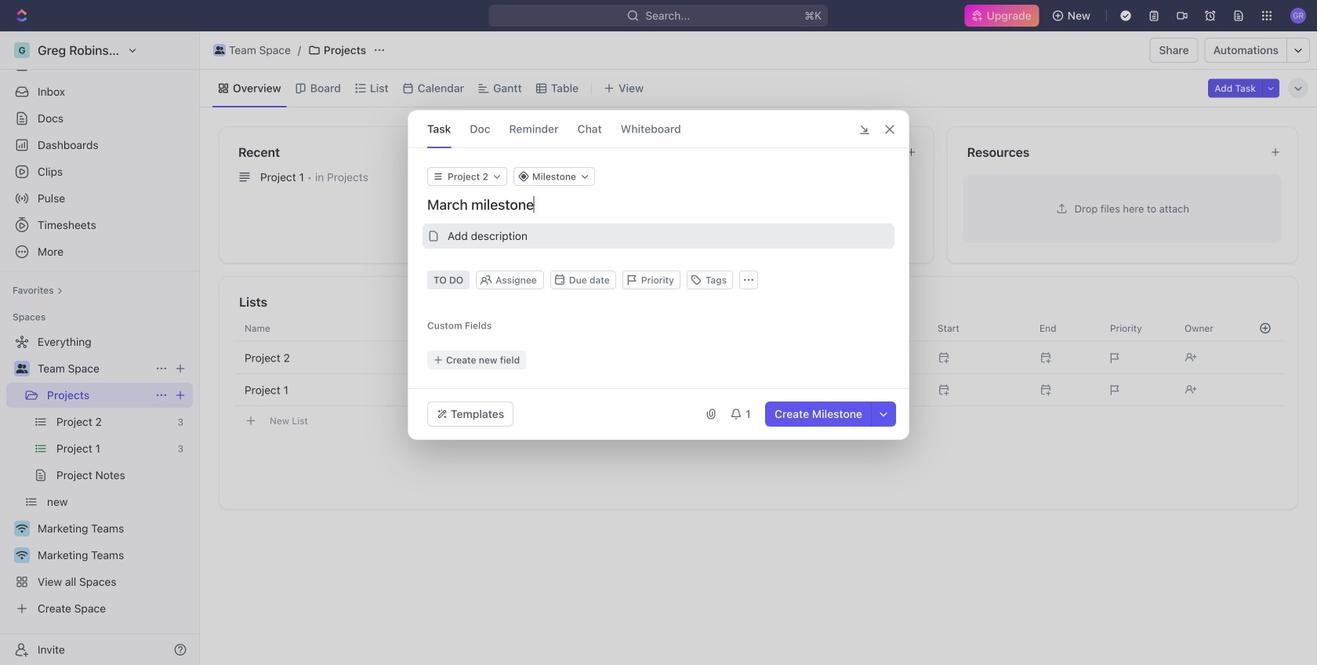 Task type: vqa. For each thing, say whether or not it's contained in the screenshot.
work!
no



Task type: describe. For each thing, give the bounding box(es) containing it.
tree inside sidebar navigation
[[6, 329, 193, 621]]

sidebar navigation
[[0, 31, 200, 665]]

user group image inside tree
[[16, 364, 28, 373]]



Task type: locate. For each thing, give the bounding box(es) containing it.
tree
[[6, 329, 193, 621]]

0 vertical spatial user group image
[[215, 46, 225, 54]]

user group image
[[215, 46, 225, 54], [16, 364, 28, 373]]

1 horizontal spatial user group image
[[215, 46, 225, 54]]

dialog
[[408, 110, 910, 440]]

1 vertical spatial user group image
[[16, 364, 28, 373]]

0 horizontal spatial user group image
[[16, 364, 28, 373]]

Milestone name or type '/' for commands text field
[[428, 195, 894, 214]]



